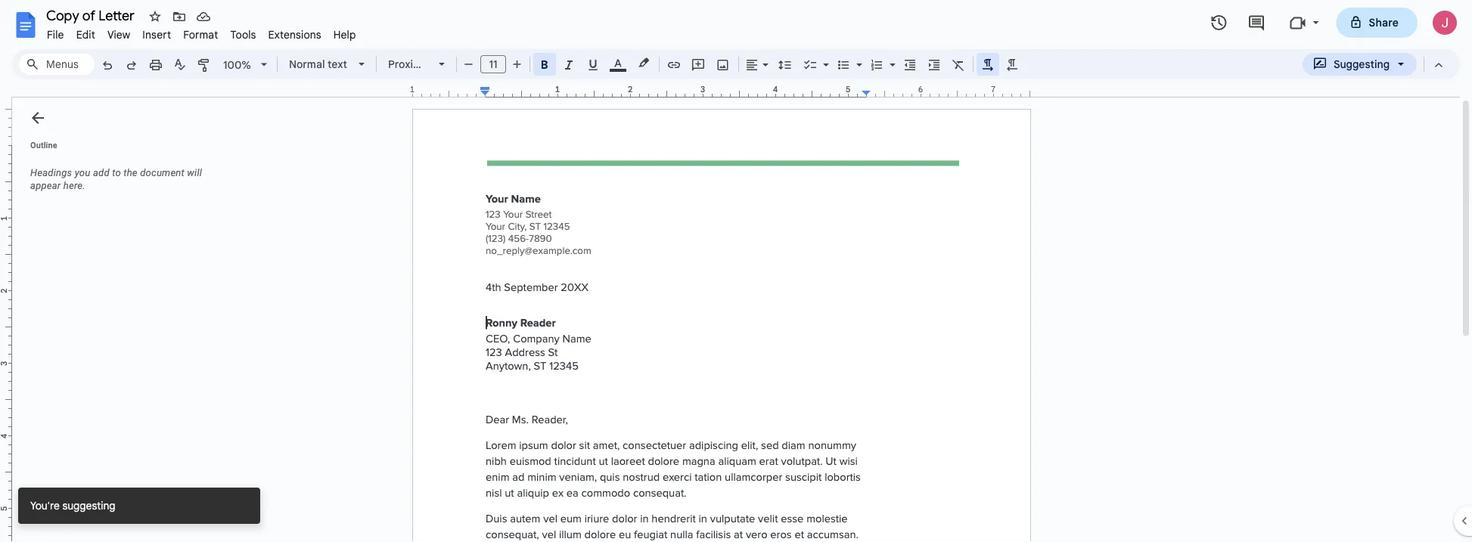 Task type: vqa. For each thing, say whether or not it's contained in the screenshot.
the topmost D
no



Task type: describe. For each thing, give the bounding box(es) containing it.
checklist menu image
[[820, 54, 829, 60]]

highlight color image
[[636, 54, 652, 72]]

edit
[[76, 28, 95, 41]]

Zoom text field
[[219, 54, 256, 76]]

tools menu item
[[224, 26, 262, 44]]

extensions menu item
[[262, 26, 327, 44]]

menu bar banner
[[0, 0, 1473, 543]]

document
[[140, 167, 185, 179]]

insert image image
[[715, 54, 732, 75]]

you're suggesting
[[30, 499, 115, 513]]

extensions
[[268, 28, 321, 41]]

document outline element
[[12, 98, 218, 543]]

you
[[75, 167, 90, 179]]

format menu item
[[177, 26, 224, 44]]

edit menu item
[[70, 26, 101, 44]]

share
[[1369, 16, 1399, 29]]

menu bar inside menu bar banner
[[41, 20, 362, 45]]

headings
[[30, 167, 72, 179]]

to
[[112, 167, 121, 179]]

line & paragraph spacing image
[[777, 54, 794, 75]]

left margin image
[[413, 86, 490, 97]]

format
[[183, 28, 218, 41]]

headings you add to the document will appear here.
[[30, 167, 202, 191]]

top margin image
[[0, 110, 11, 150]]

insert menu item
[[136, 26, 177, 44]]

Font size field
[[481, 55, 512, 74]]

main toolbar
[[94, 0, 1025, 313]]

help
[[334, 28, 356, 41]]

text color image
[[610, 54, 627, 72]]

application containing share
[[0, 0, 1473, 543]]



Task type: locate. For each thing, give the bounding box(es) containing it.
file
[[47, 28, 64, 41]]

outline
[[30, 140, 57, 150]]

numbered list menu image
[[886, 54, 896, 60]]

mode and view toolbar
[[1302, 49, 1451, 79]]

view menu item
[[101, 26, 136, 44]]

proxima
[[388, 58, 428, 71]]

file menu item
[[41, 26, 70, 44]]

menu bar
[[41, 20, 362, 45]]

Menus field
[[19, 54, 95, 75]]

styles list. normal text selected. option
[[289, 54, 350, 75]]

bulleted list menu image
[[853, 54, 863, 60]]

help menu item
[[327, 26, 362, 44]]

normal text
[[289, 58, 347, 71]]

will
[[187, 167, 202, 179]]

here.
[[63, 180, 85, 191]]

Zoom field
[[217, 54, 274, 77]]

text
[[328, 58, 347, 71]]

add
[[93, 167, 110, 179]]

insert
[[142, 28, 171, 41]]

nova
[[431, 58, 457, 71]]

Star checkbox
[[145, 6, 166, 27]]

the
[[124, 167, 138, 179]]

suggesting button
[[1303, 53, 1417, 76]]

suggesting
[[1334, 58, 1390, 71]]

suggesting
[[62, 499, 115, 513]]

Font size text field
[[481, 55, 505, 73]]

menu bar containing file
[[41, 20, 362, 45]]

application
[[0, 0, 1473, 543]]

proxima nova
[[388, 58, 457, 71]]

view
[[107, 28, 130, 41]]

outline heading
[[12, 139, 218, 160]]

1
[[410, 84, 415, 95]]

proxima nova option
[[388, 54, 457, 75]]

right margin image
[[863, 86, 1030, 97]]

tools
[[230, 28, 256, 41]]

share button
[[1337, 8, 1418, 38]]

Rename text field
[[41, 6, 143, 24]]

appear
[[30, 180, 61, 191]]

normal
[[289, 58, 325, 71]]

you're
[[30, 499, 60, 513]]



